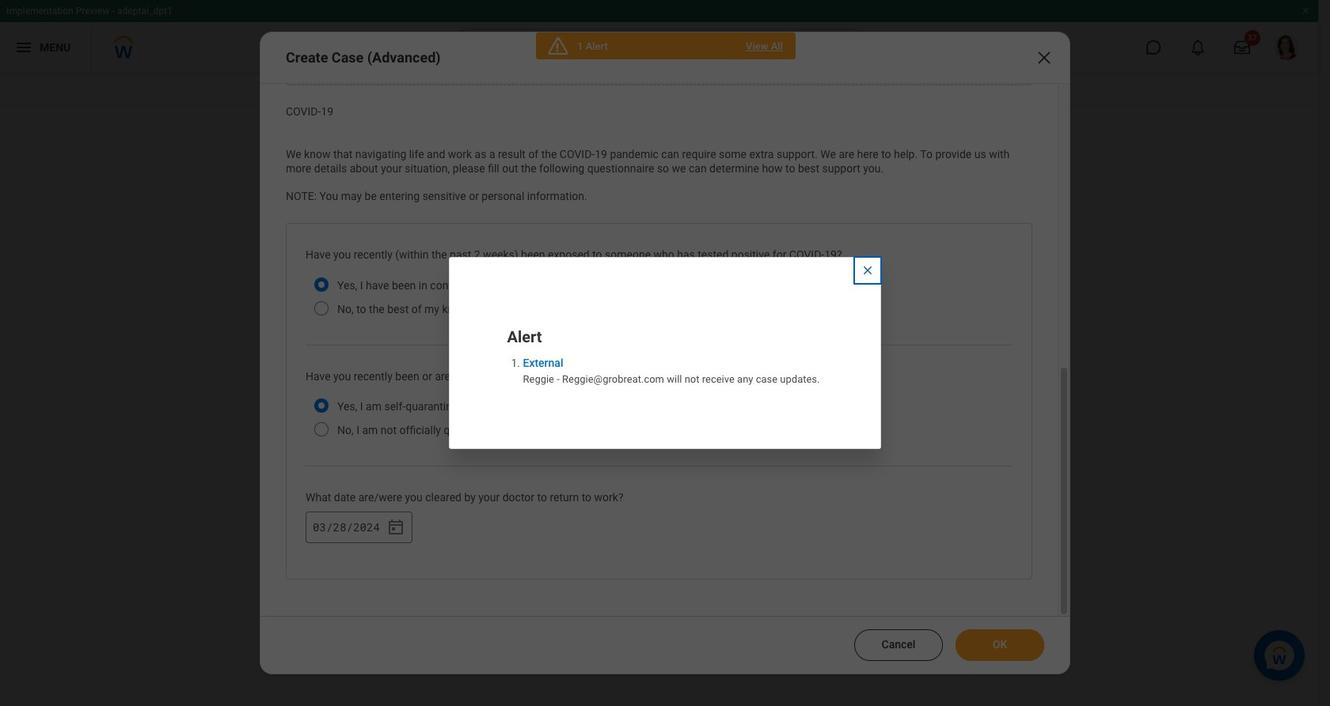 Task type: describe. For each thing, give the bounding box(es) containing it.
questionnaire
[[587, 163, 654, 175]]

external link
[[523, 357, 563, 371]]

1 horizontal spatial who
[[654, 249, 674, 261]]

no, i am not officially quarantining, but i am following official guidelines and practicing social distancing.
[[337, 425, 849, 437]]

distancing.
[[795, 425, 849, 437]]

to down "support."
[[785, 163, 795, 175]]

past
[[450, 249, 471, 261]]

note: you may be entering sensitive or personal information.
[[286, 190, 587, 203]]

i for no, i am not officially quarantining, but i am following official guidelines and practicing social distancing.
[[356, 425, 359, 437]]

knowledge,
[[442, 303, 498, 316]]

(advanced)
[[367, 49, 441, 66]]

the right out
[[521, 163, 536, 175]]

what date are/were you cleared by your doctor to return to work?
[[306, 492, 623, 505]]

profile logan mcneil element
[[1264, 30, 1309, 65]]

fill
[[488, 163, 499, 175]]

0 horizontal spatial have
[[366, 279, 389, 292]]

but
[[510, 425, 526, 437]]

that
[[333, 148, 353, 160]]

1 vertical spatial someone
[[494, 279, 540, 292]]

help.
[[894, 148, 918, 160]]

0 vertical spatial tested
[[698, 249, 729, 261]]

close environment banner image
[[1301, 6, 1310, 15]]

have for have you recently (within the past 2 weeks) been exposed to someone who has tested positive for covid-19?
[[306, 249, 331, 261]]

work?
[[594, 492, 623, 505]]

been up yes, i am self-quarantining.
[[395, 370, 419, 383]]

with inside we know that navigating life and work as a result of the covid-19 pandemic can require some extra support. we are here to help. to provide us with more details about your situation, please fill out the following questionnaire so we can determine how to best support you.
[[989, 148, 1010, 160]]

exposure?
[[688, 370, 739, 383]]

know
[[304, 148, 330, 160]]

am for not
[[362, 425, 378, 437]]

official
[[601, 425, 635, 437]]

view
[[746, 40, 768, 52]]

work
[[448, 148, 472, 160]]

no, to the best of my knowledge, i have not been in contact with someone who has tested positive.
[[337, 303, 821, 316]]

receive
[[702, 374, 735, 386]]

have you recently (within the past 2 weeks) been exposed to someone who has tested positive for covid-19?
[[306, 249, 842, 261]]

have you recently been or are you currently self quarantining due to covid-19 exposure?
[[306, 370, 739, 383]]

date
[[334, 492, 356, 505]]

you down may
[[333, 249, 351, 261]]

may
[[341, 190, 362, 203]]

- for external
[[557, 374, 560, 386]]

best inside we know that navigating life and work as a result of the covid-19 pandemic can require some extra support. we are here to help. to provide us with more details about your situation, please fill out the following questionnaire so we can determine how to best support you.
[[798, 163, 819, 175]]

0 vertical spatial in
[[419, 279, 427, 292]]

to
[[920, 148, 933, 160]]

are/were
[[358, 492, 402, 505]]

external
[[523, 357, 563, 370]]

1 horizontal spatial have
[[506, 303, 529, 316]]

quarantining.
[[405, 401, 470, 414]]

2 horizontal spatial who
[[701, 303, 722, 316]]

recently for (within
[[354, 249, 393, 261]]

alert dialog
[[449, 257, 881, 450]]

any
[[737, 374, 753, 386]]

1 / from the left
[[326, 520, 333, 535]]

covid- right due
[[638, 370, 673, 383]]

us
[[974, 148, 986, 160]]

2 vertical spatial tested
[[746, 303, 776, 316]]

reggie
[[523, 374, 554, 386]]

situation,
[[405, 163, 450, 175]]

covid- right for
[[789, 249, 824, 261]]

1 vertical spatial or
[[422, 370, 432, 383]]

how
[[762, 163, 783, 175]]

to left return
[[537, 492, 547, 505]]

following inside we know that navigating life and work as a result of the covid-19 pandemic can require some extra support. we are here to help. to provide us with more details about your situation, please fill out the following questionnaire so we can determine how to best support you.
[[539, 163, 584, 175]]

adeptai_dpt1
[[117, 6, 172, 17]]

been down (within
[[392, 279, 416, 292]]

to right here
[[881, 148, 891, 160]]

0 vertical spatial contact
[[430, 279, 467, 292]]

result
[[498, 148, 526, 160]]

no, for no, to the best of my knowledge, i have not been in contact with someone who has tested positive.
[[337, 303, 354, 316]]

about
[[350, 163, 378, 175]]

be
[[365, 190, 377, 203]]

create case (advanced) dialog
[[260, 0, 1070, 675]]

doctor
[[502, 492, 534, 505]]

implementation preview -   adeptai_dpt1 banner
[[0, 0, 1318, 73]]

life
[[409, 148, 424, 160]]

case
[[332, 49, 364, 66]]

sensitive
[[422, 190, 466, 203]]

determine
[[709, 163, 759, 175]]

support
[[822, 163, 860, 175]]

so
[[657, 163, 669, 175]]

0 vertical spatial not
[[532, 303, 548, 316]]

more
[[286, 163, 311, 175]]

2 vertical spatial someone
[[653, 303, 699, 316]]

out
[[502, 163, 518, 175]]

of inside option group
[[411, 303, 422, 316]]

i for yes, i am self-quarantining.
[[360, 401, 363, 414]]

navigating
[[355, 148, 406, 160]]

0 horizontal spatial best
[[387, 303, 409, 316]]

2
[[474, 249, 480, 261]]

you
[[320, 190, 338, 203]]

2 vertical spatial has
[[725, 303, 743, 316]]

support.
[[777, 148, 818, 160]]

covid- up know
[[286, 105, 321, 118]]

for
[[773, 249, 786, 261]]

social
[[763, 425, 792, 437]]

covid-19
[[286, 105, 333, 118]]

guidelines
[[637, 425, 688, 437]]

preview
[[76, 6, 109, 17]]

quarantining
[[540, 370, 602, 383]]

1 horizontal spatial someone
[[605, 249, 651, 261]]

recently for been
[[354, 370, 393, 383]]

require
[[682, 148, 716, 160]]

create
[[286, 49, 328, 66]]

1 vertical spatial are
[[435, 370, 450, 383]]

due
[[604, 370, 623, 383]]

calendar image
[[386, 519, 405, 538]]

19 for we know that navigating life and work as a result of the covid-19 pandemic can require some extra support. we are here to help. to provide us with more details about your situation, please fill out the following questionnaire so we can determine how to best support you.
[[595, 148, 607, 160]]

1 we from the left
[[286, 148, 301, 160]]

yes, i am self-quarantining.
[[337, 401, 470, 414]]

alert inside dialog
[[507, 328, 542, 347]]

of inside we know that navigating life and work as a result of the covid-19 pandemic can require some extra support. we are here to help. to provide us with more details about your situation, please fill out the following questionnaire so we can determine how to best support you.
[[528, 148, 539, 160]]

will
[[667, 374, 682, 386]]



Task type: vqa. For each thing, say whether or not it's contained in the screenshot.
the 'Reggie'
yes



Task type: locate. For each thing, give the bounding box(es) containing it.
0 vertical spatial or
[[469, 190, 479, 203]]

of right 'result'
[[528, 148, 539, 160]]

1 horizontal spatial best
[[798, 163, 819, 175]]

19 up know
[[321, 105, 333, 118]]

in
[[419, 279, 427, 292], [578, 303, 586, 316]]

and up situation,
[[427, 148, 445, 160]]

1 no, from the top
[[337, 303, 354, 316]]

2 horizontal spatial not
[[685, 374, 699, 386]]

19?
[[824, 249, 842, 261]]

0 horizontal spatial can
[[661, 148, 679, 160]]

notifications large image
[[1190, 40, 1206, 55]]

1
[[577, 40, 583, 52]]

by
[[464, 492, 476, 505]]

contact up my
[[430, 279, 467, 292]]

- inside external reggie - reggie@grobreat.com will not receive any case updates.
[[557, 374, 560, 386]]

not down self-
[[381, 425, 397, 437]]

0 horizontal spatial has
[[566, 279, 584, 292]]

alert right the '1'
[[586, 40, 608, 52]]

/ down what
[[326, 520, 333, 535]]

0 vertical spatial following
[[539, 163, 584, 175]]

has
[[677, 249, 695, 261], [566, 279, 584, 292], [725, 303, 743, 316]]

alert up the external
[[507, 328, 542, 347]]

details
[[314, 163, 347, 175]]

0 horizontal spatial tested
[[586, 279, 617, 292]]

2 no, from the top
[[337, 425, 354, 437]]

the left past at the left top of the page
[[431, 249, 447, 261]]

can down require
[[689, 163, 707, 175]]

- right reggie
[[557, 374, 560, 386]]

0 vertical spatial has
[[677, 249, 695, 261]]

officially
[[399, 425, 441, 437]]

1 alert
[[577, 40, 608, 52]]

return
[[550, 492, 579, 505]]

2 horizontal spatial someone
[[653, 303, 699, 316]]

you left cleared
[[405, 492, 423, 505]]

option group for exposed
[[306, 269, 829, 326]]

you
[[333, 249, 351, 261], [333, 370, 351, 383], [453, 370, 471, 383], [405, 492, 423, 505]]

0 horizontal spatial your
[[381, 163, 402, 175]]

are up support
[[839, 148, 854, 160]]

option group containing yes, i have been in contact with someone who has tested positive.
[[306, 269, 829, 326]]

all
[[771, 40, 783, 52]]

1 horizontal spatial positive.
[[779, 303, 821, 316]]

are up quarantining.
[[435, 370, 450, 383]]

0 vertical spatial -
[[112, 6, 115, 17]]

to inside option group
[[356, 303, 366, 316]]

- right "preview"
[[112, 6, 115, 17]]

please
[[453, 163, 485, 175]]

a
[[489, 148, 495, 160]]

contact down "have you recently (within the past 2 weeks) been exposed to someone who has tested positive for covid-19?"
[[589, 303, 627, 316]]

1 vertical spatial yes,
[[337, 401, 357, 414]]

we up more on the top left of page
[[286, 148, 301, 160]]

covid- up questionnaire
[[560, 148, 595, 160]]

am
[[366, 401, 382, 414], [362, 425, 378, 437], [535, 425, 550, 437]]

0 vertical spatial best
[[798, 163, 819, 175]]

yes, for yes, i have been in contact with someone who has tested positive.
[[337, 279, 357, 292]]

exclamation image
[[551, 42, 563, 53]]

1 horizontal spatial are
[[839, 148, 854, 160]]

extra
[[749, 148, 774, 160]]

0 horizontal spatial alert
[[507, 328, 542, 347]]

1 vertical spatial who
[[542, 279, 563, 292]]

- inside implementation preview -   adeptai_dpt1 banner
[[112, 6, 115, 17]]

with right us on the right top of page
[[989, 148, 1010, 160]]

updates.
[[780, 374, 820, 386]]

implementation preview -   adeptai_dpt1
[[6, 6, 172, 17]]

someone up external reggie - reggie@grobreat.com will not receive any case updates.
[[653, 303, 699, 316]]

1 have from the top
[[306, 249, 331, 261]]

0 horizontal spatial of
[[411, 303, 422, 316]]

of
[[528, 148, 539, 160], [411, 303, 422, 316]]

option group down exposed
[[306, 269, 829, 326]]

1 horizontal spatial and
[[690, 425, 709, 437]]

1 recently from the top
[[354, 249, 393, 261]]

1 horizontal spatial alert
[[586, 40, 608, 52]]

1 vertical spatial with
[[470, 279, 491, 292]]

yes, i have been in contact with someone who has tested positive.
[[337, 279, 662, 292]]

not inside external reggie - reggie@grobreat.com will not receive any case updates.
[[685, 374, 699, 386]]

here
[[857, 148, 879, 160]]

1 horizontal spatial can
[[689, 163, 707, 175]]

option group down quarantining
[[306, 391, 858, 448]]

am right but
[[535, 425, 550, 437]]

0 horizontal spatial -
[[112, 6, 115, 17]]

currently
[[474, 370, 516, 383]]

2 vertical spatial with
[[629, 303, 650, 316]]

1 horizontal spatial in
[[578, 303, 586, 316]]

in up my
[[419, 279, 427, 292]]

0 vertical spatial 19
[[321, 105, 333, 118]]

tested
[[698, 249, 729, 261], [586, 279, 617, 292], [746, 303, 776, 316]]

0 horizontal spatial who
[[542, 279, 563, 292]]

0 horizontal spatial in
[[419, 279, 427, 292]]

with up knowledge,
[[470, 279, 491, 292]]

no, for no, i am not officially quarantining, but i am following official guidelines and practicing social distancing.
[[337, 425, 354, 437]]

1 vertical spatial recently
[[354, 370, 393, 383]]

1 vertical spatial of
[[411, 303, 422, 316]]

2 vertical spatial who
[[701, 303, 722, 316]]

someone down weeks)
[[494, 279, 540, 292]]

with up external reggie - reggie@grobreat.com will not receive any case updates.
[[629, 303, 650, 316]]

19 up questionnaire
[[595, 148, 607, 160]]

attachments region
[[286, 0, 1032, 85]]

following inside option group
[[553, 425, 598, 437]]

2 horizontal spatial with
[[989, 148, 1010, 160]]

1 vertical spatial your
[[478, 492, 500, 505]]

1 vertical spatial -
[[557, 374, 560, 386]]

self-
[[384, 401, 406, 414]]

(within
[[395, 249, 429, 261]]

to left my
[[356, 303, 366, 316]]

am down yes, i am self-quarantining.
[[362, 425, 378, 437]]

has up no, to the best of my knowledge, i have not been in contact with someone who has tested positive.
[[566, 279, 584, 292]]

following
[[539, 163, 584, 175], [553, 425, 598, 437]]

1 vertical spatial can
[[689, 163, 707, 175]]

inbox large image
[[1234, 40, 1250, 55]]

0 vertical spatial positive.
[[620, 279, 662, 292]]

quarantining,
[[444, 425, 507, 437]]

the
[[541, 148, 557, 160], [521, 163, 536, 175], [431, 249, 447, 261], [369, 303, 385, 316]]

cleared
[[425, 492, 462, 505]]

0 horizontal spatial 19
[[321, 105, 333, 118]]

1 option group from the top
[[306, 269, 829, 326]]

i for yes, i have been in contact with someone who has tested positive.
[[360, 279, 363, 292]]

recently up self-
[[354, 370, 393, 383]]

are
[[839, 148, 854, 160], [435, 370, 450, 383]]

in down "have you recently (within the past 2 weeks) been exposed to someone who has tested positive for covid-19?"
[[578, 303, 586, 316]]

has left "positive"
[[677, 249, 695, 261]]

entering
[[379, 190, 420, 203]]

provide
[[935, 148, 972, 160]]

0 horizontal spatial or
[[422, 370, 432, 383]]

what
[[306, 492, 331, 505]]

your right by at the bottom
[[478, 492, 500, 505]]

best down "support."
[[798, 163, 819, 175]]

0 horizontal spatial contact
[[430, 279, 467, 292]]

0 vertical spatial yes,
[[337, 279, 357, 292]]

not down yes, i have been in contact with someone who has tested positive.
[[532, 303, 548, 316]]

group containing /
[[306, 512, 412, 544]]

tested up no, to the best of my knowledge, i have not been in contact with someone who has tested positive.
[[586, 279, 617, 292]]

we
[[672, 163, 686, 175]]

positive
[[731, 249, 770, 261]]

covid-
[[286, 105, 321, 118], [560, 148, 595, 160], [789, 249, 824, 261], [638, 370, 673, 383]]

0 vertical spatial have
[[366, 279, 389, 292]]

my
[[424, 303, 439, 316]]

option group
[[306, 269, 829, 326], [306, 391, 858, 448]]

0 horizontal spatial /
[[326, 520, 333, 535]]

0 horizontal spatial not
[[381, 425, 397, 437]]

following up information.
[[539, 163, 584, 175]]

1 vertical spatial not
[[685, 374, 699, 386]]

your down navigating
[[381, 163, 402, 175]]

have
[[366, 279, 389, 292], [506, 303, 529, 316]]

0 vertical spatial can
[[661, 148, 679, 160]]

we up support
[[820, 148, 836, 160]]

0 horizontal spatial someone
[[494, 279, 540, 292]]

19 left exposure?
[[673, 370, 685, 383]]

implementation
[[6, 6, 73, 17]]

0 vertical spatial option group
[[306, 269, 829, 326]]

1 horizontal spatial your
[[478, 492, 500, 505]]

1 vertical spatial contact
[[589, 303, 627, 316]]

positive. up no, to the best of my knowledge, i have not been in contact with someone who has tested positive.
[[620, 279, 662, 292]]

0 vertical spatial have
[[306, 249, 331, 261]]

view all
[[746, 40, 783, 52]]

am left self-
[[366, 401, 382, 414]]

x image
[[1035, 48, 1054, 67]]

with
[[989, 148, 1010, 160], [470, 279, 491, 292], [629, 303, 650, 316]]

to right due
[[625, 370, 635, 383]]

1 vertical spatial has
[[566, 279, 584, 292]]

1 vertical spatial have
[[506, 303, 529, 316]]

can up so
[[661, 148, 679, 160]]

are inside we know that navigating life and work as a result of the covid-19 pandemic can require some extra support. we are here to help. to provide us with more details about your situation, please fill out the following questionnaire so we can determine how to best support you.
[[839, 148, 854, 160]]

group inside create case (advanced) dialog
[[306, 512, 412, 544]]

note:
[[286, 190, 317, 203]]

following left official
[[553, 425, 598, 437]]

2 option group from the top
[[306, 391, 858, 448]]

2 / from the left
[[346, 520, 353, 535]]

external reggie - reggie@grobreat.com will not receive any case updates.
[[523, 357, 820, 386]]

yes, for yes, i am self-quarantining.
[[337, 401, 357, 414]]

practicing
[[711, 425, 760, 437]]

0 vertical spatial recently
[[354, 249, 393, 261]]

2 we from the left
[[820, 148, 836, 160]]

been
[[521, 249, 545, 261], [392, 279, 416, 292], [551, 303, 575, 316], [395, 370, 419, 383]]

0 vertical spatial alert
[[586, 40, 608, 52]]

case
[[756, 374, 778, 386]]

19 inside we know that navigating life and work as a result of the covid-19 pandemic can require some extra support. we are here to help. to provide us with more details about your situation, please fill out the following questionnaire so we can determine how to best support you.
[[595, 148, 607, 160]]

pandemic
[[610, 148, 659, 160]]

1 vertical spatial and
[[690, 425, 709, 437]]

2 vertical spatial 19
[[673, 370, 685, 383]]

1 horizontal spatial tested
[[698, 249, 729, 261]]

1 horizontal spatial -
[[557, 374, 560, 386]]

to
[[881, 148, 891, 160], [785, 163, 795, 175], [592, 249, 602, 261], [356, 303, 366, 316], [625, 370, 635, 383], [537, 492, 547, 505], [582, 492, 591, 505]]

2 yes, from the top
[[337, 401, 357, 414]]

covid- inside we know that navigating life and work as a result of the covid-19 pandemic can require some extra support. we are here to help. to provide us with more details about your situation, please fill out the following questionnaire so we can determine how to best support you.
[[560, 148, 595, 160]]

0 horizontal spatial with
[[470, 279, 491, 292]]

2 have from the top
[[306, 370, 331, 383]]

someone right exposed
[[605, 249, 651, 261]]

has down "positive"
[[725, 303, 743, 316]]

not right the will at the bottom of the page
[[685, 374, 699, 386]]

the left my
[[369, 303, 385, 316]]

1 vertical spatial alert
[[507, 328, 542, 347]]

2 horizontal spatial has
[[725, 303, 743, 316]]

information.
[[527, 190, 587, 203]]

you.
[[863, 163, 884, 175]]

0 vertical spatial and
[[427, 148, 445, 160]]

have for have you recently been or are you currently self quarantining due to covid-19 exposure?
[[306, 370, 331, 383]]

1 vertical spatial no,
[[337, 425, 354, 437]]

1 yes, from the top
[[337, 279, 357, 292]]

0 vertical spatial with
[[989, 148, 1010, 160]]

1 vertical spatial best
[[387, 303, 409, 316]]

tested down "positive"
[[746, 303, 776, 316]]

0 vertical spatial of
[[528, 148, 539, 160]]

to right exposed
[[592, 249, 602, 261]]

2 recently from the top
[[354, 370, 393, 383]]

1 horizontal spatial 19
[[595, 148, 607, 160]]

have
[[306, 249, 331, 261], [306, 370, 331, 383]]

best left my
[[387, 303, 409, 316]]

recently
[[354, 249, 393, 261], [354, 370, 393, 383]]

close errors and alerts image
[[861, 264, 874, 277]]

positive. down for
[[779, 303, 821, 316]]

to right return
[[582, 492, 591, 505]]

0 horizontal spatial positive.
[[620, 279, 662, 292]]

19 for have you recently been or are you currently self quarantining due to covid-19 exposure?
[[673, 370, 685, 383]]

1 horizontal spatial of
[[528, 148, 539, 160]]

personal
[[482, 190, 524, 203]]

- for implementation
[[112, 6, 115, 17]]

1 horizontal spatial contact
[[589, 303, 627, 316]]

1 horizontal spatial or
[[469, 190, 479, 203]]

exposed
[[548, 249, 590, 261]]

you left currently
[[453, 370, 471, 383]]

been right weeks)
[[521, 249, 545, 261]]

we know that navigating life and work as a result of the covid-19 pandemic can require some extra support. we are here to help. to provide us with more details about your situation, please fill out the following questionnaire so we can determine how to best support you.
[[286, 148, 1012, 175]]

2 horizontal spatial 19
[[673, 370, 685, 383]]

tested left "positive"
[[698, 249, 729, 261]]

recently left (within
[[354, 249, 393, 261]]

and inside we know that navigating life and work as a result of the covid-19 pandemic can require some extra support. we are here to help. to provide us with more details about your situation, please fill out the following questionnaire so we can determine how to best support you.
[[427, 148, 445, 160]]

1 horizontal spatial with
[[629, 303, 650, 316]]

you up yes, i am self-quarantining.
[[333, 370, 351, 383]]

we
[[286, 148, 301, 160], [820, 148, 836, 160]]

alert inside create case (advanced) dialog
[[586, 40, 608, 52]]

main content
[[0, 73, 1318, 149]]

1 vertical spatial positive.
[[779, 303, 821, 316]]

1 horizontal spatial /
[[346, 520, 353, 535]]

0 vertical spatial your
[[381, 163, 402, 175]]

and left "practicing" on the bottom
[[690, 425, 709, 437]]

0 vertical spatial who
[[654, 249, 674, 261]]

been down exposed
[[551, 303, 575, 316]]

and
[[427, 148, 445, 160], [690, 425, 709, 437]]

or down please
[[469, 190, 479, 203]]

no,
[[337, 303, 354, 316], [337, 425, 354, 437]]

0 horizontal spatial are
[[435, 370, 450, 383]]

option group containing yes, i am self-quarantining.
[[306, 391, 858, 448]]

1 vertical spatial in
[[578, 303, 586, 316]]

/ down 'date'
[[346, 520, 353, 535]]

am for self-
[[366, 401, 382, 414]]

your inside we know that navigating life and work as a result of the covid-19 pandemic can require some extra support. we are here to help. to provide us with more details about your situation, please fill out the following questionnaire so we can determine how to best support you.
[[381, 163, 402, 175]]

self
[[519, 370, 537, 383]]

the right 'result'
[[541, 148, 557, 160]]

create case (advanced)
[[286, 49, 441, 66]]

option group for quarantining
[[306, 391, 858, 448]]

1 vertical spatial 19
[[595, 148, 607, 160]]

some
[[719, 148, 747, 160]]

group
[[306, 512, 412, 544]]

weeks)
[[483, 249, 518, 261]]

best
[[798, 163, 819, 175], [387, 303, 409, 316]]

1 horizontal spatial we
[[820, 148, 836, 160]]

alert
[[586, 40, 608, 52], [507, 328, 542, 347]]

1 horizontal spatial has
[[677, 249, 695, 261]]

1 vertical spatial have
[[306, 370, 331, 383]]

0 horizontal spatial and
[[427, 148, 445, 160]]

or up quarantining.
[[422, 370, 432, 383]]

not
[[532, 303, 548, 316], [685, 374, 699, 386], [381, 425, 397, 437]]

1 horizontal spatial not
[[532, 303, 548, 316]]

reggie@grobreat.com
[[562, 374, 664, 386]]

-
[[112, 6, 115, 17], [557, 374, 560, 386]]

2 vertical spatial not
[[381, 425, 397, 437]]

of left my
[[411, 303, 422, 316]]



